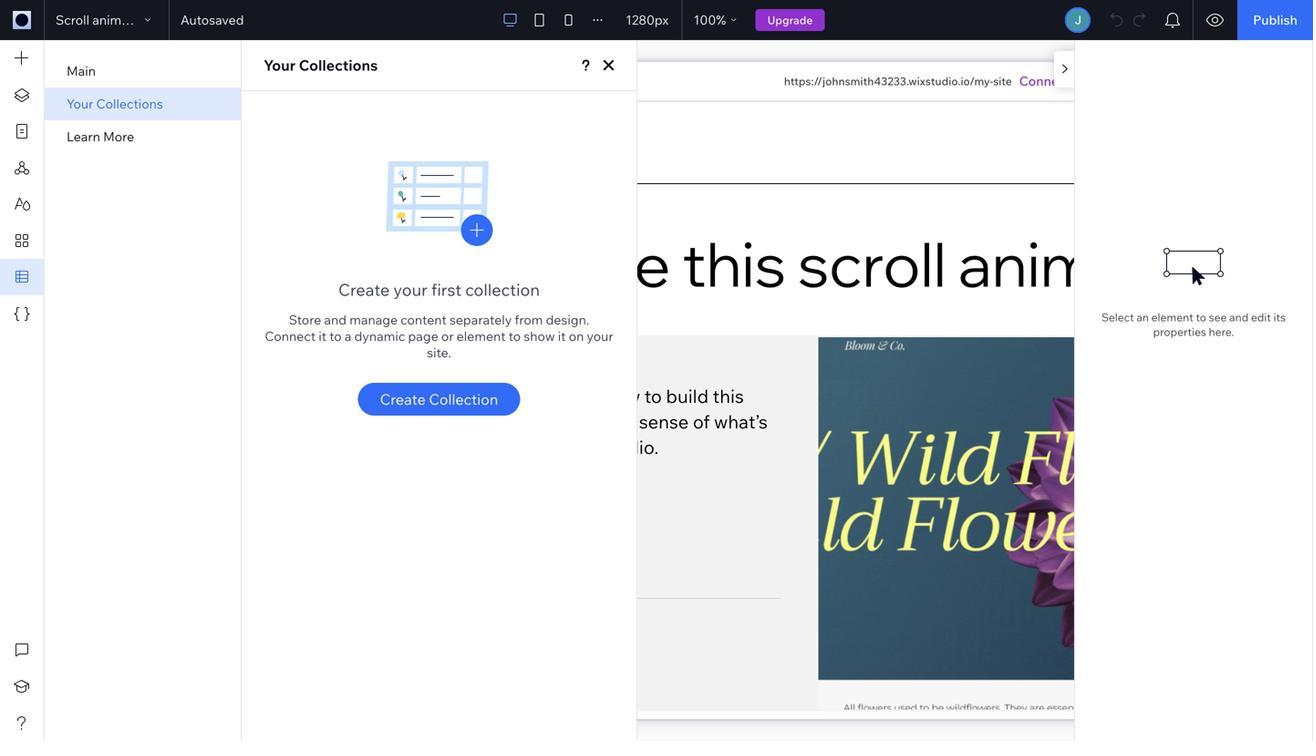 Task type: describe. For each thing, give the bounding box(es) containing it.
first
[[431, 280, 462, 300]]

https://johnsmith43233.wixstudio.io/my-
[[784, 74, 994, 88]]

publish
[[1254, 12, 1298, 28]]

px
[[655, 12, 669, 28]]

see
[[1209, 311, 1227, 324]]

1 horizontal spatial to
[[509, 328, 521, 344]]

properties
[[1154, 325, 1207, 339]]

0 horizontal spatial your
[[394, 280, 428, 300]]

an
[[1137, 311, 1149, 324]]

create your first collection
[[338, 280, 540, 300]]

a
[[345, 328, 352, 344]]

or
[[441, 328, 454, 344]]

connect inside the store and manage content separately from design. connect it to a dynamic page or element to show it on your site.
[[265, 328, 316, 344]]

store and manage content separately from design. connect it to a dynamic page or element to show it on your site.
[[265, 312, 614, 361]]

connect domain button
[[1020, 72, 1120, 90]]

1280
[[626, 12, 655, 28]]

and inside select an element to see and edit its properties here.
[[1230, 311, 1249, 324]]

site.
[[427, 345, 451, 361]]

avatar image
[[1068, 9, 1089, 31]]

publish button
[[1238, 0, 1314, 40]]

your inside the store and manage content separately from design. connect it to a dynamic page or element to show it on your site.
[[587, 328, 614, 344]]

0 horizontal spatial to
[[330, 328, 342, 344]]

select an element to see and edit its properties here.
[[1102, 311, 1286, 339]]

main
[[67, 63, 96, 79]]

learn
[[67, 129, 100, 145]]

1 horizontal spatial your
[[264, 56, 296, 74]]

domain
[[1074, 73, 1120, 89]]

0 vertical spatial collections
[[299, 56, 378, 74]]

1 it from the left
[[319, 328, 327, 344]]

from
[[515, 312, 543, 328]]

create collection button
[[358, 383, 520, 416]]

2 it from the left
[[558, 328, 566, 344]]

1280 px
[[626, 12, 669, 28]]



Task type: vqa. For each thing, say whether or not it's contained in the screenshot.
"Search"
no



Task type: locate. For each thing, give the bounding box(es) containing it.
100
[[694, 12, 716, 28]]

0 horizontal spatial connect
[[265, 328, 316, 344]]

separately
[[450, 312, 512, 328]]

connect right site
[[1020, 73, 1071, 89]]

it left on
[[558, 328, 566, 344]]

0 vertical spatial your collections
[[264, 56, 378, 74]]

0 vertical spatial your
[[394, 280, 428, 300]]

and inside the store and manage content separately from design. connect it to a dynamic page or element to show it on your site.
[[324, 312, 347, 328]]

to down from
[[509, 328, 521, 344]]

create inside button
[[380, 390, 426, 409]]

https://johnsmith43233.wixstudio.io/my-site connect domain
[[784, 73, 1120, 89]]

its
[[1274, 311, 1286, 324]]

create for create your first collection
[[338, 280, 390, 300]]

your up content
[[394, 280, 428, 300]]

on
[[569, 328, 584, 344]]

0 vertical spatial connect
[[1020, 73, 1071, 89]]

1 horizontal spatial your
[[587, 328, 614, 344]]

and right see
[[1230, 311, 1249, 324]]

connect
[[1020, 73, 1071, 89], [265, 328, 316, 344]]

element up properties
[[1152, 311, 1194, 324]]

and
[[1230, 311, 1249, 324], [324, 312, 347, 328]]

1 horizontal spatial collections
[[299, 56, 378, 74]]

to left see
[[1196, 311, 1207, 324]]

your collections
[[264, 56, 378, 74], [67, 96, 163, 112]]

manage
[[350, 312, 398, 328]]

collections
[[299, 56, 378, 74], [96, 96, 163, 112]]

1 vertical spatial your
[[587, 328, 614, 344]]

1 horizontal spatial element
[[1152, 311, 1194, 324]]

to inside select an element to see and edit its properties here.
[[1196, 311, 1207, 324]]

0 horizontal spatial it
[[319, 328, 327, 344]]

create up manage
[[338, 280, 390, 300]]

create collection
[[380, 390, 498, 409]]

0 horizontal spatial your collections
[[67, 96, 163, 112]]

collection
[[465, 280, 540, 300]]

create
[[338, 280, 390, 300], [380, 390, 426, 409]]

element down separately
[[457, 328, 506, 344]]

0 vertical spatial your
[[264, 56, 296, 74]]

select
[[1102, 311, 1135, 324]]

it down store
[[319, 328, 327, 344]]

1 vertical spatial create
[[380, 390, 426, 409]]

100 %
[[694, 12, 726, 28]]

0 vertical spatial element
[[1152, 311, 1194, 324]]

create for create collection
[[380, 390, 426, 409]]

more
[[103, 129, 134, 145]]

and up a
[[324, 312, 347, 328]]

your right on
[[587, 328, 614, 344]]

0 horizontal spatial element
[[457, 328, 506, 344]]

here.
[[1209, 325, 1235, 339]]

store
[[289, 312, 321, 328]]

collection
[[429, 390, 498, 409]]

element
[[1152, 311, 1194, 324], [457, 328, 506, 344]]

autosaved
[[181, 12, 244, 28]]

dynamic
[[354, 328, 405, 344]]

show
[[524, 328, 555, 344]]

to left a
[[330, 328, 342, 344]]

0 horizontal spatial and
[[324, 312, 347, 328]]

1 vertical spatial connect
[[265, 328, 316, 344]]

learn more
[[67, 129, 134, 145]]

2 horizontal spatial to
[[1196, 311, 1207, 324]]

0 horizontal spatial collections
[[96, 96, 163, 112]]

1 vertical spatial element
[[457, 328, 506, 344]]

1 horizontal spatial and
[[1230, 311, 1249, 324]]

site
[[994, 74, 1012, 88]]

element inside select an element to see and edit its properties here.
[[1152, 311, 1194, 324]]

1 vertical spatial collections
[[96, 96, 163, 112]]

to
[[1196, 311, 1207, 324], [330, 328, 342, 344], [509, 328, 521, 344]]

0 vertical spatial create
[[338, 280, 390, 300]]

1 vertical spatial your
[[67, 96, 93, 112]]

0 horizontal spatial your
[[67, 96, 93, 112]]

element inside the store and manage content separately from design. connect it to a dynamic page or element to show it on your site.
[[457, 328, 506, 344]]

your
[[264, 56, 296, 74], [67, 96, 93, 112]]

%
[[716, 12, 726, 28]]

1 horizontal spatial your collections
[[264, 56, 378, 74]]

connect down store
[[265, 328, 316, 344]]

page
[[408, 328, 439, 344]]

your
[[394, 280, 428, 300], [587, 328, 614, 344]]

edit
[[1252, 311, 1272, 324]]

content
[[401, 312, 447, 328]]

1 horizontal spatial it
[[558, 328, 566, 344]]

1 vertical spatial your collections
[[67, 96, 163, 112]]

1 horizontal spatial connect
[[1020, 73, 1071, 89]]

it
[[319, 328, 327, 344], [558, 328, 566, 344]]

design.
[[546, 312, 589, 328]]

create left collection on the bottom left of page
[[380, 390, 426, 409]]



